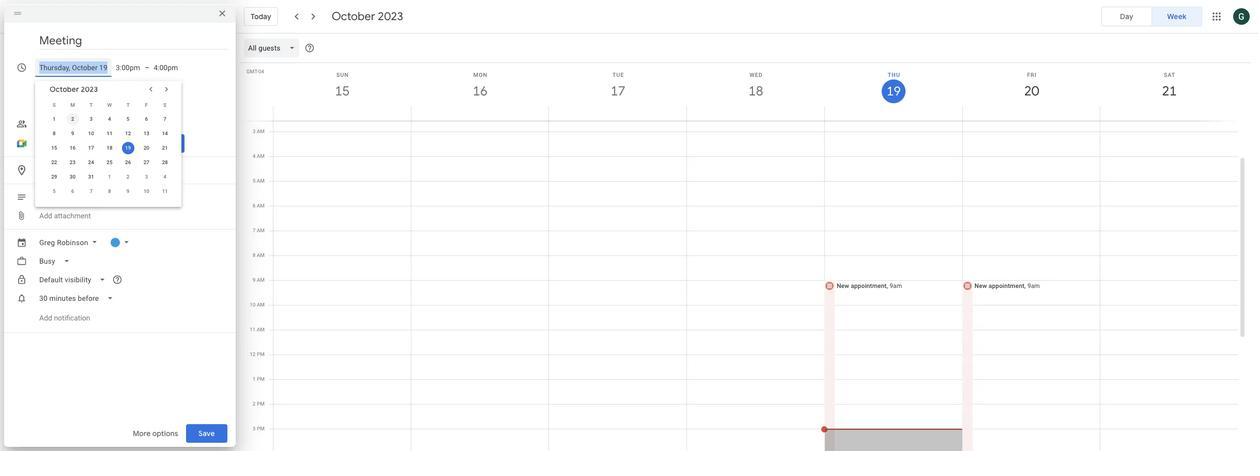 Task type: vqa. For each thing, say whether or not it's contained in the screenshot.
"use this code to embed this calendar in a web page." at the bottom of page
no



Task type: locate. For each thing, give the bounding box(es) containing it.
7 cell from the left
[[1101, 57, 1238, 452]]

4 cell from the left
[[687, 57, 825, 452]]

0 vertical spatial 20
[[1024, 83, 1038, 100]]

5 am from the top
[[257, 228, 265, 234]]

fri
[[1027, 72, 1037, 79]]

1 vertical spatial 8
[[108, 189, 111, 194]]

2 horizontal spatial 8
[[253, 253, 255, 258]]

12
[[125, 131, 131, 136], [250, 352, 256, 358]]

add inside dropdown button
[[39, 120, 53, 128]]

6
[[145, 116, 148, 122], [71, 189, 74, 194], [253, 203, 255, 209]]

2 vertical spatial 2
[[253, 402, 256, 407]]

appointment
[[851, 283, 887, 290], [989, 283, 1024, 290]]

19 down 12 element
[[125, 145, 131, 151]]

0 vertical spatial 19
[[886, 83, 900, 100]]

1 vertical spatial 10
[[144, 189, 149, 194]]

1 horizontal spatial t
[[126, 102, 130, 108]]

4 add from the top
[[39, 212, 52, 220]]

1 vertical spatial 18
[[107, 145, 112, 151]]

row
[[269, 57, 1238, 452], [45, 98, 174, 112], [45, 112, 174, 127], [45, 127, 174, 141], [45, 141, 174, 156], [45, 156, 174, 170], [45, 170, 174, 185], [45, 185, 174, 199]]

am for 9 am
[[257, 278, 265, 283]]

1 add from the top
[[39, 120, 53, 128]]

pm up 1 pm
[[257, 352, 265, 358]]

2 am from the top
[[257, 154, 265, 159]]

5 down the 29 element
[[53, 189, 56, 194]]

9am
[[890, 283, 902, 290], [1027, 283, 1040, 290]]

1 horizontal spatial new
[[975, 283, 987, 290]]

4 down 28 element
[[163, 174, 166, 180]]

11 inside november 11 element
[[162, 189, 168, 194]]

19 down "thu"
[[886, 83, 900, 100]]

14 element
[[159, 128, 171, 140]]

31
[[88, 174, 94, 180]]

november 9 element
[[122, 186, 134, 198]]

1 inside the november 1 element
[[108, 174, 111, 180]]

1 horizontal spatial 11
[[162, 189, 168, 194]]

1 pm from the top
[[257, 352, 265, 358]]

17 down tue
[[610, 83, 625, 100]]

15 inside 15 element
[[51, 145, 57, 151]]

9 am from the top
[[257, 327, 265, 333]]

4 down w
[[108, 116, 111, 122]]

5 am
[[253, 178, 265, 184]]

8 am from the top
[[257, 302, 265, 308]]

4 am from the top
[[257, 203, 265, 209]]

am for 3 am
[[257, 129, 265, 134]]

1 horizontal spatial 21
[[1161, 83, 1176, 100]]

add guests
[[39, 120, 77, 128]]

s right f
[[163, 102, 166, 108]]

october 2023 grid
[[45, 98, 174, 199]]

Start date text field
[[39, 62, 108, 74]]

20 element
[[140, 142, 153, 155]]

week
[[1167, 12, 1187, 21]]

1 horizontal spatial 10
[[144, 189, 149, 194]]

1 vertical spatial 2023
[[81, 85, 98, 94]]

16 down "mon" at the left top of page
[[472, 83, 487, 100]]

1 horizontal spatial ,
[[1024, 283, 1026, 290]]

0 vertical spatial 15
[[334, 83, 349, 100]]

am down 7 am
[[257, 253, 265, 258]]

1 horizontal spatial 4
[[163, 174, 166, 180]]

0 vertical spatial 8
[[53, 131, 56, 136]]

sun
[[336, 72, 349, 79]]

2 vertical spatial 10
[[250, 302, 255, 308]]

10 am
[[250, 302, 265, 308]]

all day
[[53, 82, 75, 90]]

7 up 14
[[163, 116, 166, 122]]

0 vertical spatial 9
[[71, 131, 74, 136]]

End time text field
[[154, 62, 178, 74]]

19
[[886, 83, 900, 100], [125, 145, 131, 151]]

0 horizontal spatial 12
[[125, 131, 131, 136]]

1 new from the left
[[837, 283, 849, 290]]

1 cell from the left
[[273, 57, 411, 452]]

2 pm
[[253, 402, 265, 407]]

25 element
[[103, 157, 116, 169]]

10 down november 3 element
[[144, 189, 149, 194]]

grid
[[240, 34, 1247, 452]]

1 horizontal spatial 9
[[127, 189, 129, 194]]

add down november 5 element
[[39, 212, 52, 220]]

am up 8 am at the left of the page
[[257, 228, 265, 234]]

7
[[163, 116, 166, 122], [90, 189, 93, 194], [253, 228, 255, 234]]

,
[[887, 283, 888, 290], [1024, 283, 1026, 290]]

18 down the 11 element
[[107, 145, 112, 151]]

0 vertical spatial 2023
[[378, 9, 403, 24]]

am down 9 am
[[257, 302, 265, 308]]

2 add from the top
[[39, 166, 53, 175]]

19 inside column header
[[886, 83, 900, 100]]

1 left 2 cell
[[53, 116, 56, 122]]

9 down november 2 element
[[127, 189, 129, 194]]

time zone button
[[79, 77, 121, 96]]

22
[[51, 160, 57, 165]]

1 vertical spatial 4
[[253, 154, 255, 159]]

1 am from the top
[[257, 129, 265, 134]]

9 for november 9 element
[[127, 189, 129, 194]]

4 pm from the top
[[257, 426, 265, 432]]

add left guests
[[39, 120, 53, 128]]

2 horizontal spatial 2
[[253, 402, 256, 407]]

0 horizontal spatial new
[[837, 283, 849, 290]]

am up 12 pm
[[257, 327, 265, 333]]

1 horizontal spatial 2023
[[378, 9, 403, 24]]

2 vertical spatial 1
[[253, 377, 256, 382]]

2
[[71, 116, 74, 122], [127, 174, 129, 180], [253, 402, 256, 407]]

15 up 22
[[51, 145, 57, 151]]

0 horizontal spatial 19
[[125, 145, 131, 151]]

2 horizontal spatial 11
[[250, 327, 255, 333]]

mon
[[473, 72, 488, 79]]

8 down add guests
[[53, 131, 56, 136]]

add for add notification
[[39, 314, 52, 323]]

2 vertical spatial 7
[[253, 228, 255, 234]]

1 horizontal spatial 9am
[[1027, 283, 1040, 290]]

guests
[[54, 120, 77, 128]]

7 down 31 element
[[90, 189, 93, 194]]

9 down guests
[[71, 131, 74, 136]]

2 horizontal spatial 9
[[253, 278, 255, 283]]

0 vertical spatial 7
[[163, 116, 166, 122]]

row containing s
[[45, 98, 174, 112]]

november 8 element
[[103, 186, 116, 198]]

5
[[127, 116, 129, 122], [253, 178, 255, 184], [53, 189, 56, 194]]

2 vertical spatial 4
[[163, 174, 166, 180]]

12 inside row
[[125, 131, 131, 136]]

1 vertical spatial october
[[50, 85, 79, 94]]

0 vertical spatial 1
[[53, 116, 56, 122]]

am
[[257, 129, 265, 134], [257, 154, 265, 159], [257, 178, 265, 184], [257, 203, 265, 209], [257, 228, 265, 234], [257, 253, 265, 258], [257, 278, 265, 283], [257, 302, 265, 308], [257, 327, 265, 333]]

am for 7 am
[[257, 228, 265, 234]]

grid containing 15
[[240, 34, 1247, 452]]

16
[[472, 83, 487, 100], [70, 145, 76, 151]]

29 element
[[48, 171, 60, 183]]

sunday, october 15 element
[[330, 80, 354, 103]]

15 element
[[48, 142, 60, 155]]

0 horizontal spatial 17
[[88, 145, 94, 151]]

5 up "6 am"
[[253, 178, 255, 184]]

3 for 3 am
[[253, 129, 255, 134]]

Add title text field
[[39, 33, 227, 49]]

1 horizontal spatial 5
[[127, 116, 129, 122]]

1 horizontal spatial appointment
[[989, 283, 1024, 290]]

2 down 26 element
[[127, 174, 129, 180]]

0 vertical spatial 11
[[107, 131, 112, 136]]

add location
[[39, 166, 81, 175]]

1 horizontal spatial 19
[[886, 83, 900, 100]]

1 vertical spatial 7
[[90, 189, 93, 194]]

2 vertical spatial 5
[[53, 189, 56, 194]]

17 down 10 element on the left top
[[88, 145, 94, 151]]

am for 11 am
[[257, 327, 265, 333]]

am down 5 am
[[257, 203, 265, 209]]

2 cell
[[63, 112, 82, 127]]

greg robinson
[[39, 239, 88, 247]]

2 horizontal spatial 10
[[250, 302, 255, 308]]

november 3 element
[[140, 171, 153, 183]]

1 horizontal spatial new appointment , 9am
[[975, 283, 1040, 290]]

18
[[748, 83, 763, 100], [107, 145, 112, 151]]

21 element
[[159, 142, 171, 155]]

6 am from the top
[[257, 253, 265, 258]]

19 column header
[[824, 63, 963, 121]]

6 down 30 element
[[71, 189, 74, 194]]

5 for november 5 element
[[53, 189, 56, 194]]

2 vertical spatial 6
[[253, 203, 255, 209]]

8 for 8 am
[[253, 253, 255, 258]]

0 horizontal spatial october
[[50, 85, 79, 94]]

0 horizontal spatial 1
[[53, 116, 56, 122]]

2 vertical spatial 9
[[253, 278, 255, 283]]

1 new appointment , 9am from the left
[[837, 283, 902, 290]]

pm for 12 pm
[[257, 352, 265, 358]]

29
[[51, 174, 57, 180]]

26 element
[[122, 157, 134, 169]]

description
[[54, 193, 92, 202]]

7 for november 7 element
[[90, 189, 93, 194]]

1 down 25 element
[[108, 174, 111, 180]]

0 horizontal spatial 10
[[88, 131, 94, 136]]

1 t from the left
[[90, 102, 93, 108]]

1 for the november 1 element
[[108, 174, 111, 180]]

0 horizontal spatial new appointment , 9am
[[837, 283, 902, 290]]

1 horizontal spatial 18
[[748, 83, 763, 100]]

2023
[[378, 9, 403, 24], [81, 85, 98, 94]]

1 vertical spatial 19
[[125, 145, 131, 151]]

19 inside cell
[[125, 145, 131, 151]]

october
[[332, 9, 375, 24], [50, 85, 79, 94]]

10 up 17 'element'
[[88, 131, 94, 136]]

today button
[[244, 4, 278, 29]]

october 2023
[[332, 9, 403, 24], [50, 85, 98, 94]]

22 element
[[48, 157, 60, 169]]

notification
[[54, 314, 90, 323]]

new appointment , 9am
[[837, 283, 902, 290], [975, 283, 1040, 290]]

1 s from the left
[[53, 102, 56, 108]]

2 pm from the top
[[257, 377, 265, 382]]

1 vertical spatial 2
[[127, 174, 129, 180]]

2 appointment from the left
[[989, 283, 1024, 290]]

21 down sat
[[1161, 83, 1176, 100]]

attachment
[[54, 212, 91, 220]]

1
[[53, 116, 56, 122], [108, 174, 111, 180], [253, 377, 256, 382]]

add notification
[[39, 314, 90, 323]]

4 inside "november 4" element
[[163, 174, 166, 180]]

2 horizontal spatial 5
[[253, 178, 255, 184]]

0 vertical spatial 2
[[71, 116, 74, 122]]

1 vertical spatial 12
[[250, 352, 256, 358]]

1 horizontal spatial 2
[[127, 174, 129, 180]]

today
[[251, 12, 271, 21]]

1 vertical spatial 11
[[162, 189, 168, 194]]

21
[[1161, 83, 1176, 100], [162, 145, 168, 151]]

add description button
[[35, 188, 227, 207]]

sat 21
[[1161, 72, 1176, 100]]

8 down 7 am
[[253, 253, 255, 258]]

am down 3 am
[[257, 154, 265, 159]]

1 horizontal spatial 16
[[472, 83, 487, 100]]

0 horizontal spatial 18
[[107, 145, 112, 151]]

add down the 29 element
[[39, 193, 53, 202]]

11 down "november 4" element
[[162, 189, 168, 194]]

1 vertical spatial 15
[[51, 145, 57, 151]]

5 up 12 element
[[127, 116, 129, 122]]

6 for 6 am
[[253, 203, 255, 209]]

option group
[[1101, 7, 1202, 26]]

november 6 element
[[66, 186, 79, 198]]

time
[[83, 82, 99, 90]]

1 horizontal spatial 12
[[250, 352, 256, 358]]

1 vertical spatial 5
[[253, 178, 255, 184]]

0 horizontal spatial 5
[[53, 189, 56, 194]]

am up "6 am"
[[257, 178, 265, 184]]

12 for 12 pm
[[250, 352, 256, 358]]

add left notification
[[39, 314, 52, 323]]

row containing 15
[[45, 141, 174, 156]]

row containing 22
[[45, 156, 174, 170]]

s left m
[[53, 102, 56, 108]]

am down 8 am at the left of the page
[[257, 278, 265, 283]]

3 pm
[[253, 426, 265, 432]]

0 vertical spatial 18
[[748, 83, 763, 100]]

6 down f
[[145, 116, 148, 122]]

0 horizontal spatial 7
[[90, 189, 93, 194]]

17 inside 17 'element'
[[88, 145, 94, 151]]

11 am
[[250, 327, 265, 333]]

2 inside cell
[[71, 116, 74, 122]]

f
[[145, 102, 148, 108]]

12 pm
[[250, 352, 265, 358]]

pm down 1 pm
[[257, 402, 265, 407]]

t left w
[[90, 102, 93, 108]]

0 horizontal spatial 8
[[53, 131, 56, 136]]

pm up "2 pm"
[[257, 377, 265, 382]]

add down 22
[[39, 166, 53, 175]]

1 vertical spatial 16
[[70, 145, 76, 151]]

0 horizontal spatial 2
[[71, 116, 74, 122]]

am for 8 am
[[257, 253, 265, 258]]

1 vertical spatial 17
[[88, 145, 94, 151]]

4 down 3 am
[[253, 154, 255, 159]]

0 vertical spatial 4
[[108, 116, 111, 122]]

1 horizontal spatial 6
[[145, 116, 148, 122]]

1 horizontal spatial 1
[[108, 174, 111, 180]]

12 for 12
[[125, 131, 131, 136]]

november 10 element
[[140, 186, 153, 198]]

2 9am from the left
[[1027, 283, 1040, 290]]

12 up 19, today element
[[125, 131, 131, 136]]

04
[[258, 69, 264, 74]]

1 horizontal spatial october
[[332, 9, 375, 24]]

20 down 13 element
[[144, 145, 149, 151]]

3
[[90, 116, 93, 122], [253, 129, 255, 134], [145, 174, 148, 180], [253, 426, 256, 432]]

wed 18
[[748, 72, 763, 100]]

add attachment button
[[35, 207, 95, 225]]

0 vertical spatial 10
[[88, 131, 94, 136]]

6 cell from the left
[[962, 57, 1101, 452]]

add
[[39, 120, 53, 128], [39, 166, 53, 175], [39, 193, 53, 202], [39, 212, 52, 220], [39, 314, 52, 323]]

3 pm from the top
[[257, 402, 265, 407]]

0 horizontal spatial 21
[[162, 145, 168, 151]]

3 up 10 element on the left top
[[90, 116, 93, 122]]

1 down 12 pm
[[253, 377, 256, 382]]

3 down 27 element
[[145, 174, 148, 180]]

3 add from the top
[[39, 193, 53, 202]]

friday, october 20 element
[[1020, 80, 1044, 103]]

11 up 18 "element"
[[107, 131, 112, 136]]

None field
[[244, 39, 303, 57], [35, 252, 78, 271], [35, 271, 114, 289], [35, 289, 122, 308], [244, 39, 303, 57], [35, 252, 78, 271], [35, 271, 114, 289], [35, 289, 122, 308]]

2 vertical spatial 8
[[253, 253, 255, 258]]

6 for the november 6 "element"
[[71, 189, 74, 194]]

6 inside "element"
[[71, 189, 74, 194]]

9
[[71, 131, 74, 136], [127, 189, 129, 194], [253, 278, 255, 283]]

pm for 1 pm
[[257, 377, 265, 382]]

0 horizontal spatial 9am
[[890, 283, 902, 290]]

2 s from the left
[[163, 102, 166, 108]]

november 11 element
[[159, 186, 171, 198]]

3 for november 3 element
[[145, 174, 148, 180]]

4
[[108, 116, 111, 122], [253, 154, 255, 159], [163, 174, 166, 180]]

2 vertical spatial 11
[[250, 327, 255, 333]]

3 down "2 pm"
[[253, 426, 256, 432]]

tue
[[612, 72, 624, 79]]

0 horizontal spatial 4
[[108, 116, 111, 122]]

16 up the 23 on the top of the page
[[70, 145, 76, 151]]

11 for 11 am
[[250, 327, 255, 333]]

11 for the 11 element
[[107, 131, 112, 136]]

18 inside wed 18
[[748, 83, 763, 100]]

pm
[[257, 352, 265, 358], [257, 377, 265, 382], [257, 402, 265, 407], [257, 426, 265, 432]]

8
[[53, 131, 56, 136], [108, 189, 111, 194], [253, 253, 255, 258]]

t
[[90, 102, 93, 108], [126, 102, 130, 108]]

9 up 10 am
[[253, 278, 255, 283]]

10
[[88, 131, 94, 136], [144, 189, 149, 194], [250, 302, 255, 308]]

1 vertical spatial 1
[[108, 174, 111, 180]]

0 horizontal spatial 20
[[144, 145, 149, 151]]

12 down 11 am
[[250, 352, 256, 358]]

s
[[53, 102, 56, 108], [163, 102, 166, 108]]

new
[[837, 283, 849, 290], [975, 283, 987, 290]]

20 down 'fri'
[[1024, 83, 1038, 100]]

t left f
[[126, 102, 130, 108]]

1 vertical spatial 9
[[127, 189, 129, 194]]

0 vertical spatial 12
[[125, 131, 131, 136]]

thu
[[888, 72, 900, 79]]

1 pm
[[253, 377, 265, 382]]

2 horizontal spatial 7
[[253, 228, 255, 234]]

location
[[54, 166, 81, 175]]

1 horizontal spatial s
[[163, 102, 166, 108]]

21 column header
[[1100, 63, 1238, 121]]

2 down 1 pm
[[253, 402, 256, 407]]

0 horizontal spatial 9
[[71, 131, 74, 136]]

row group
[[45, 112, 174, 199]]

0 horizontal spatial ,
[[887, 283, 888, 290]]

15
[[334, 83, 349, 100], [51, 145, 57, 151]]

15 down sun
[[334, 83, 349, 100]]

18 inside "element"
[[107, 145, 112, 151]]

0 horizontal spatial s
[[53, 102, 56, 108]]

november 4 element
[[159, 171, 171, 183]]

5 for 5 am
[[253, 178, 255, 184]]

1 horizontal spatial 8
[[108, 189, 111, 194]]

3 up 4 am
[[253, 129, 255, 134]]

11
[[107, 131, 112, 136], [162, 189, 168, 194], [250, 327, 255, 333]]

option group containing day
[[1101, 7, 1202, 26]]

21 down 14 element on the top left of page
[[162, 145, 168, 151]]

1 horizontal spatial 7
[[163, 116, 166, 122]]

5 cell from the left
[[824, 57, 963, 452]]

17 inside 17 column header
[[610, 83, 625, 100]]

11 for november 11 element on the left top of the page
[[162, 189, 168, 194]]

17
[[610, 83, 625, 100], [88, 145, 94, 151]]

3 am from the top
[[257, 178, 265, 184]]

7 up 8 am at the left of the page
[[253, 228, 255, 234]]

0 horizontal spatial october 2023
[[50, 85, 98, 94]]

6 down 5 am
[[253, 203, 255, 209]]

7 am from the top
[[257, 278, 265, 283]]

8 am
[[253, 253, 265, 258]]

tue 17
[[610, 72, 625, 100]]

10 up 11 am
[[250, 302, 255, 308]]

add for add guests
[[39, 120, 53, 128]]

8 down the november 1 element
[[108, 189, 111, 194]]

0 horizontal spatial 16
[[70, 145, 76, 151]]

18 down wed
[[748, 83, 763, 100]]

17 column header
[[549, 63, 687, 121]]

11 down 10 am
[[250, 327, 255, 333]]

1 vertical spatial 20
[[144, 145, 149, 151]]

pm down "2 pm"
[[257, 426, 265, 432]]

5 add from the top
[[39, 314, 52, 323]]

20 column header
[[962, 63, 1101, 121]]

2 down m
[[71, 116, 74, 122]]

cell
[[273, 57, 411, 452], [411, 57, 549, 452], [549, 57, 687, 452], [687, 57, 825, 452], [824, 57, 963, 452], [962, 57, 1101, 452], [1101, 57, 1238, 452]]

13
[[144, 131, 149, 136]]

15 column header
[[273, 63, 411, 121]]

0 horizontal spatial 11
[[107, 131, 112, 136]]

am up 4 am
[[257, 129, 265, 134]]

16 inside mon 16
[[472, 83, 487, 100]]

3 for 3 pm
[[253, 426, 256, 432]]



Task type: describe. For each thing, give the bounding box(es) containing it.
–
[[145, 64, 149, 72]]

add attachment
[[39, 212, 91, 220]]

27
[[144, 160, 149, 165]]

am for 10 am
[[257, 302, 265, 308]]

2 for november 2 element
[[127, 174, 129, 180]]

row containing 5
[[45, 185, 174, 199]]

28 element
[[159, 157, 171, 169]]

24 element
[[85, 157, 97, 169]]

row group containing 1
[[45, 112, 174, 199]]

16 inside row
[[70, 145, 76, 151]]

day
[[1120, 12, 1133, 21]]

thursday, october 19, today element
[[882, 80, 906, 103]]

1 vertical spatial october 2023
[[50, 85, 98, 94]]

row containing 29
[[45, 170, 174, 185]]

november 2 element
[[122, 171, 134, 183]]

10 for 10 element on the left top
[[88, 131, 94, 136]]

2 new from the left
[[975, 283, 987, 290]]

10 element
[[85, 128, 97, 140]]

0 vertical spatial 6
[[145, 116, 148, 122]]

1 9am from the left
[[890, 283, 902, 290]]

thu 19
[[886, 72, 900, 100]]

add location button
[[35, 161, 227, 180]]

4 for "november 4" element
[[163, 174, 166, 180]]

17 element
[[85, 142, 97, 155]]

m
[[70, 102, 75, 108]]

sat
[[1164, 72, 1175, 79]]

1 , from the left
[[887, 283, 888, 290]]

november 5 element
[[48, 186, 60, 198]]

2 new appointment , 9am from the left
[[975, 283, 1040, 290]]

day
[[63, 82, 75, 90]]

24
[[88, 160, 94, 165]]

12 element
[[122, 128, 134, 140]]

pm for 2 pm
[[257, 402, 265, 407]]

14
[[162, 131, 168, 136]]

am for 4 am
[[257, 154, 265, 159]]

row containing 8
[[45, 127, 174, 141]]

3 cell from the left
[[549, 57, 687, 452]]

add guests button
[[35, 115, 227, 133]]

20 inside column header
[[1024, 83, 1038, 100]]

gmt-04
[[246, 69, 264, 74]]

all
[[53, 82, 61, 90]]

26
[[125, 160, 131, 165]]

13 element
[[140, 128, 153, 140]]

10 for 10 am
[[250, 302, 255, 308]]

9 for 9 am
[[253, 278, 255, 283]]

add notification button
[[35, 306, 94, 331]]

am for 5 am
[[257, 178, 265, 184]]

wed
[[750, 72, 763, 79]]

18 element
[[103, 142, 116, 155]]

wednesday, october 18 element
[[744, 80, 768, 103]]

row containing 1
[[45, 112, 174, 127]]

Day radio
[[1101, 7, 1152, 26]]

19, today element
[[122, 142, 134, 155]]

add for add attachment
[[39, 212, 52, 220]]

time zone
[[83, 82, 116, 90]]

30 element
[[66, 171, 79, 183]]

18 column header
[[686, 63, 825, 121]]

2 t from the left
[[126, 102, 130, 108]]

november 1 element
[[103, 171, 116, 183]]

am for 6 am
[[257, 203, 265, 209]]

1 for 1 pm
[[253, 377, 256, 382]]

pm for 3 pm
[[257, 426, 265, 432]]

zone
[[101, 82, 116, 90]]

21 inside column header
[[1161, 83, 1176, 100]]

row containing new appointment
[[269, 57, 1238, 452]]

saturday, october 21 element
[[1158, 80, 1181, 103]]

10 for the november 10 element
[[144, 189, 149, 194]]

0 vertical spatial 5
[[127, 116, 129, 122]]

add for add description
[[39, 193, 53, 202]]

mon 16
[[472, 72, 488, 100]]

19 cell
[[119, 141, 137, 156]]

november 7 element
[[85, 186, 97, 198]]

fri 20
[[1024, 72, 1038, 100]]

23
[[70, 160, 76, 165]]

8 for november 8 element
[[108, 189, 111, 194]]

9 am
[[253, 278, 265, 283]]

sun 15
[[334, 72, 349, 100]]

Week radio
[[1152, 7, 1202, 26]]

27 element
[[140, 157, 153, 169]]

1 appointment from the left
[[851, 283, 887, 290]]

15 inside 15 "column header"
[[334, 83, 349, 100]]

to element
[[145, 64, 149, 72]]

2 cell from the left
[[411, 57, 549, 452]]

21 inside october 2023 grid
[[162, 145, 168, 151]]

28
[[162, 160, 168, 165]]

tuesday, october 17 element
[[606, 80, 630, 103]]

robinson
[[57, 239, 88, 247]]

2 for 2 pm
[[253, 402, 256, 407]]

4 for 4 am
[[253, 154, 255, 159]]

w
[[107, 102, 112, 108]]

2 , from the left
[[1024, 283, 1026, 290]]

6 am
[[253, 203, 265, 209]]

gmt-
[[246, 69, 258, 74]]

16 column header
[[411, 63, 549, 121]]

20 inside row
[[144, 145, 149, 151]]

16 element
[[66, 142, 79, 155]]

0 horizontal spatial 2023
[[81, 85, 98, 94]]

Start time text field
[[116, 62, 141, 74]]

7 am
[[253, 228, 265, 234]]

1 horizontal spatial october 2023
[[332, 9, 403, 24]]

add for add location
[[39, 166, 53, 175]]

7 for 7 am
[[253, 228, 255, 234]]

4 am
[[253, 154, 265, 159]]

31 element
[[85, 171, 97, 183]]

25
[[107, 160, 112, 165]]

monday, october 16 element
[[468, 80, 492, 103]]

11 element
[[103, 128, 116, 140]]

greg
[[39, 239, 55, 247]]

23 element
[[66, 157, 79, 169]]

30
[[70, 174, 76, 180]]

3 am
[[253, 129, 265, 134]]

0 vertical spatial october
[[332, 9, 375, 24]]

add description
[[39, 193, 92, 202]]



